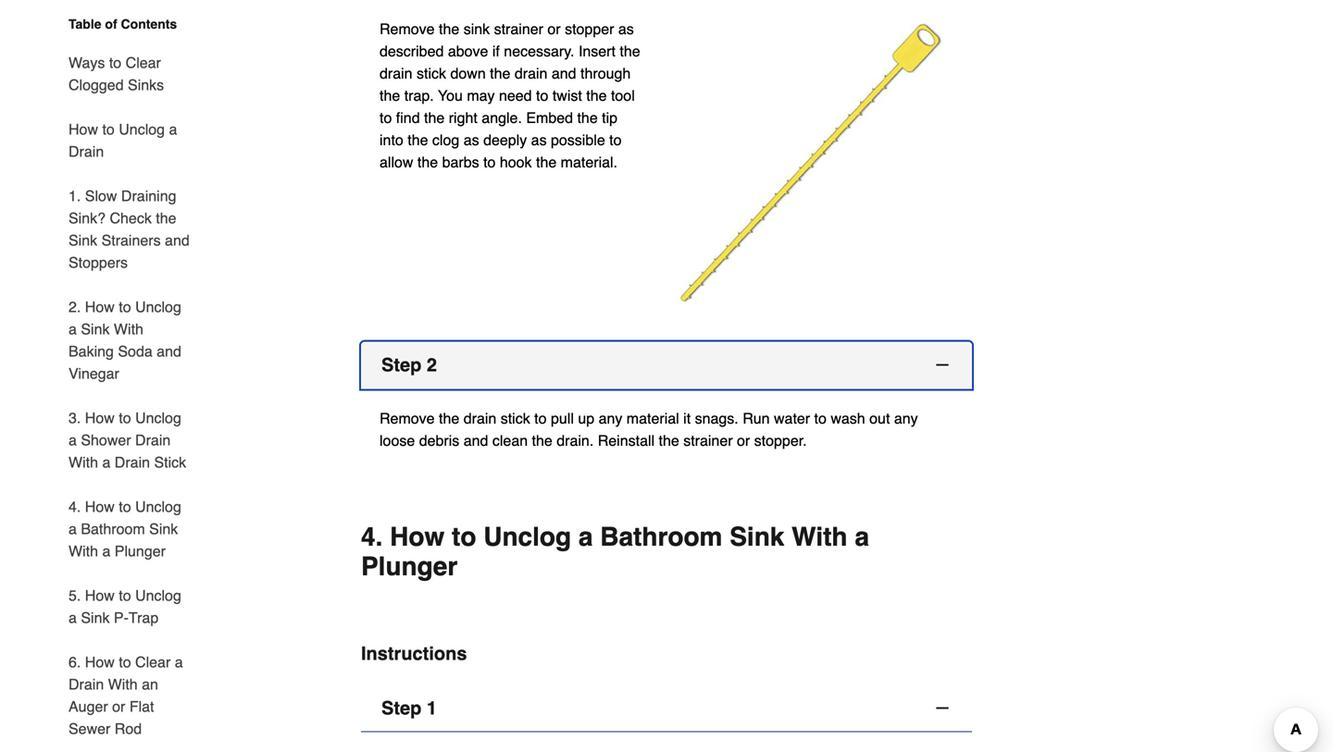 Task type: locate. For each thing, give the bounding box(es) containing it.
out
[[869, 410, 890, 427]]

minus image inside step 1 button
[[933, 699, 952, 718]]

a inside how to unclog a drain
[[169, 121, 177, 138]]

hook
[[500, 154, 532, 171]]

sink
[[464, 21, 490, 38]]

0 horizontal spatial as
[[464, 132, 479, 149]]

0 horizontal spatial bathroom
[[81, 521, 145, 538]]

ways
[[69, 54, 105, 71]]

1 remove from the top
[[380, 21, 435, 38]]

remove for remove the sink strainer or stopper as described above if necessary. insert the drain stick down the drain and through the trap. you may need to twist the tool to find the right angle. embed the tip into the clog as deeply as possible to allow the barbs to hook the material.
[[380, 21, 435, 38]]

unclog for 4. how to unclog a bathroom sink with a plunger link
[[135, 499, 181, 516]]

barbs
[[442, 154, 479, 171]]

4. how to unclog a bathroom sink with a plunger inside 4. how to unclog a bathroom sink with a plunger link
[[69, 499, 181, 560]]

trap.
[[404, 87, 434, 104]]

any right up
[[599, 410, 622, 427]]

1 vertical spatial step
[[381, 698, 422, 719]]

run
[[743, 410, 770, 427]]

loose
[[380, 432, 415, 450]]

how inside 5. how to unclog a sink p-trap
[[85, 587, 115, 605]]

vinegar
[[69, 365, 119, 382]]

stick inside remove the sink strainer or stopper as described above if necessary. insert the drain stick down the drain and through the trap. you may need to twist the tool to find the right angle. embed the tip into the clog as deeply as possible to allow the barbs to hook the material.
[[417, 65, 446, 82]]

material
[[627, 410, 679, 427]]

drain down described
[[380, 65, 413, 82]]

clear inside 6. how to clear a drain with an auger or flat sewer rod
[[135, 654, 171, 671]]

the
[[439, 21, 459, 38], [620, 43, 640, 60], [490, 65, 510, 82], [380, 87, 400, 104], [586, 87, 607, 104], [424, 109, 445, 127], [577, 109, 598, 127], [408, 132, 428, 149], [417, 154, 438, 171], [536, 154, 557, 171], [156, 210, 176, 227], [439, 410, 459, 427], [532, 432, 553, 450], [659, 432, 679, 450]]

clear
[[126, 54, 161, 71], [135, 654, 171, 671]]

remove up described
[[380, 21, 435, 38]]

and right strainers
[[165, 232, 190, 249]]

1 horizontal spatial or
[[548, 21, 561, 38]]

0 vertical spatial clear
[[126, 54, 161, 71]]

it
[[683, 410, 691, 427]]

to inside 6. how to clear a drain with an auger or flat sewer rod
[[119, 654, 131, 671]]

flat
[[129, 698, 154, 716]]

how for 4. how to unclog a bathroom sink with a plunger link
[[85, 499, 115, 516]]

2 vertical spatial or
[[112, 698, 125, 716]]

as down embed at the top of page
[[531, 132, 547, 149]]

clear inside the ways to clear clogged sinks
[[126, 54, 161, 71]]

and left clean
[[464, 432, 488, 450]]

strainer down snags.
[[683, 432, 733, 450]]

0 vertical spatial minus image
[[933, 356, 952, 375]]

stick up clean
[[501, 410, 530, 427]]

0 vertical spatial 4.
[[69, 499, 81, 516]]

1 horizontal spatial stick
[[501, 410, 530, 427]]

unclog for 3. how to unclog a shower drain with a drain stick link
[[135, 410, 181, 427]]

1 horizontal spatial as
[[531, 132, 547, 149]]

a inside 2. how to unclog a sink with baking soda and vinegar
[[69, 321, 77, 338]]

4. how to unclog a bathroom sink with a plunger
[[69, 499, 181, 560], [361, 523, 869, 582]]

0 horizontal spatial or
[[112, 698, 125, 716]]

plunger up 5. how to unclog a sink p-trap 'link'
[[115, 543, 166, 560]]

2. how to unclog a sink with baking soda and vinegar link
[[69, 285, 193, 396]]

the down draining
[[156, 210, 176, 227]]

stick up trap.
[[417, 65, 446, 82]]

and
[[552, 65, 576, 82], [165, 232, 190, 249], [157, 343, 181, 360], [464, 432, 488, 450]]

remove the sink strainer or stopper as described above if necessary. insert the drain stick down the drain and through the trap. you may need to twist the tool to find the right angle. embed the tip into the clog as deeply as possible to allow the barbs to hook the material.
[[380, 21, 640, 171]]

with
[[114, 321, 143, 338], [69, 454, 98, 471], [792, 523, 848, 552], [69, 543, 98, 560], [108, 676, 138, 693]]

plunger up instructions
[[361, 552, 458, 582]]

embed
[[526, 109, 573, 127]]

rod
[[115, 721, 142, 738]]

as right "stopper"
[[618, 21, 634, 38]]

minus image for step 2
[[933, 356, 952, 375]]

2 any from the left
[[894, 410, 918, 427]]

how inside 6. how to clear a drain with an auger or flat sewer rod
[[85, 654, 115, 671]]

drain inside 6. how to clear a drain with an auger or flat sewer rod
[[69, 676, 104, 693]]

1 minus image from the top
[[933, 356, 952, 375]]

unclog inside 3. how to unclog a shower drain with a drain stick
[[135, 410, 181, 427]]

1 vertical spatial or
[[737, 432, 750, 450]]

0 horizontal spatial 4. how to unclog a bathroom sink with a plunger
[[69, 499, 181, 560]]

1 vertical spatial strainer
[[683, 432, 733, 450]]

debris
[[419, 432, 459, 450]]

drain inside remove the drain stick to pull up any material it snags. run water to wash out any loose debris and clean the drain. reinstall the strainer or stopper.
[[464, 410, 496, 427]]

drain up auger
[[69, 676, 104, 693]]

remove up loose at the left
[[380, 410, 435, 427]]

0 horizontal spatial any
[[599, 410, 622, 427]]

strainer
[[494, 21, 543, 38], [683, 432, 733, 450]]

2
[[427, 355, 437, 376]]

2 horizontal spatial or
[[737, 432, 750, 450]]

1 any from the left
[[599, 410, 622, 427]]

how inside 2. how to unclog a sink with baking soda and vinegar
[[85, 299, 115, 316]]

above
[[448, 43, 488, 60]]

1.
[[69, 187, 81, 205]]

how for 2. how to unclog a sink with baking soda and vinegar link
[[85, 299, 115, 316]]

step left 2
[[381, 355, 422, 376]]

4. inside table of contents element
[[69, 499, 81, 516]]

1 horizontal spatial any
[[894, 410, 918, 427]]

or down run
[[737, 432, 750, 450]]

to inside 5. how to unclog a sink p-trap
[[119, 587, 131, 605]]

1 vertical spatial clear
[[135, 654, 171, 671]]

minus image
[[933, 356, 952, 375], [933, 699, 952, 718]]

reinstall
[[598, 432, 655, 450]]

with inside 3. how to unclog a shower drain with a drain stick
[[69, 454, 98, 471]]

1 vertical spatial remove
[[380, 410, 435, 427]]

the down "pull"
[[532, 432, 553, 450]]

and inside 2. how to unclog a sink with baking soda and vinegar
[[157, 343, 181, 360]]

an
[[142, 676, 158, 693]]

table
[[69, 17, 101, 31]]

stick
[[154, 454, 186, 471]]

a
[[169, 121, 177, 138], [69, 321, 77, 338], [69, 432, 77, 449], [102, 454, 110, 471], [69, 521, 77, 538], [579, 523, 593, 552], [855, 523, 869, 552], [102, 543, 110, 560], [69, 610, 77, 627], [175, 654, 183, 671]]

or up necessary.
[[548, 21, 561, 38]]

1 horizontal spatial strainer
[[683, 432, 733, 450]]

p-
[[114, 610, 129, 627]]

step 1 button
[[361, 686, 972, 733]]

1 vertical spatial 4.
[[361, 523, 383, 552]]

bathroom inside table of contents element
[[81, 521, 145, 538]]

to inside how to unclog a drain
[[102, 121, 115, 138]]

1. slow draining sink? check the sink strainers and stoppers
[[69, 187, 190, 271]]

or
[[548, 21, 561, 38], [737, 432, 750, 450], [112, 698, 125, 716]]

1 vertical spatial stick
[[501, 410, 530, 427]]

as down right
[[464, 132, 479, 149]]

drain up clean
[[464, 410, 496, 427]]

step for step 1
[[381, 698, 422, 719]]

how inside 3. how to unclog a shower drain with a drain stick
[[85, 410, 115, 427]]

how
[[69, 121, 98, 138], [85, 299, 115, 316], [85, 410, 115, 427], [85, 499, 115, 516], [390, 523, 445, 552], [85, 587, 115, 605], [85, 654, 115, 671]]

2 minus image from the top
[[933, 699, 952, 718]]

step left 1 on the left of page
[[381, 698, 422, 719]]

1 step from the top
[[381, 355, 422, 376]]

a inside 5. how to unclog a sink p-trap
[[69, 610, 77, 627]]

drain up 1.
[[69, 143, 104, 160]]

clear up an
[[135, 654, 171, 671]]

1 horizontal spatial bathroom
[[600, 523, 723, 552]]

1 horizontal spatial drain
[[464, 410, 496, 427]]

with inside 2. how to unclog a sink with baking soda and vinegar
[[114, 321, 143, 338]]

drain
[[380, 65, 413, 82], [515, 65, 548, 82], [464, 410, 496, 427]]

4.
[[69, 499, 81, 516], [361, 523, 383, 552]]

remove inside remove the drain stick to pull up any material it snags. run water to wash out any loose debris and clean the drain. reinstall the strainer or stopper.
[[380, 410, 435, 427]]

unclog
[[119, 121, 165, 138], [135, 299, 181, 316], [135, 410, 181, 427], [135, 499, 181, 516], [483, 523, 571, 552], [135, 587, 181, 605]]

plunger inside table of contents element
[[115, 543, 166, 560]]

the up debris
[[439, 410, 459, 427]]

remove inside remove the sink strainer or stopper as described above if necessary. insert the drain stick down the drain and through the trap. you may need to twist the tool to find the right angle. embed the tip into the clog as deeply as possible to allow the barbs to hook the material.
[[380, 21, 435, 38]]

allow
[[380, 154, 413, 171]]

clean
[[492, 432, 528, 450]]

sinks
[[128, 76, 164, 94]]

up
[[578, 410, 594, 427]]

auger
[[69, 698, 108, 716]]

or left flat
[[112, 698, 125, 716]]

0 horizontal spatial 4.
[[69, 499, 81, 516]]

drain
[[69, 143, 104, 160], [135, 432, 171, 449], [115, 454, 150, 471], [69, 676, 104, 693]]

any right 'out'
[[894, 410, 918, 427]]

possible
[[551, 132, 605, 149]]

unclog inside 5. how to unclog a sink p-trap
[[135, 587, 181, 605]]

and right soda on the left
[[157, 343, 181, 360]]

the down if
[[490, 65, 510, 82]]

stick
[[417, 65, 446, 82], [501, 410, 530, 427]]

stoppers
[[69, 254, 128, 271]]

0 vertical spatial or
[[548, 21, 561, 38]]

5.
[[69, 587, 81, 605]]

0 vertical spatial stick
[[417, 65, 446, 82]]

sink?
[[69, 210, 106, 227]]

0 horizontal spatial stick
[[417, 65, 446, 82]]

unclog inside 2. how to unclog a sink with baking soda and vinegar
[[135, 299, 181, 316]]

water
[[774, 410, 810, 427]]

bathroom
[[81, 521, 145, 538], [600, 523, 723, 552]]

drain down necessary.
[[515, 65, 548, 82]]

ways to clear clogged sinks
[[69, 54, 164, 94]]

0 horizontal spatial strainer
[[494, 21, 543, 38]]

strainer up necessary.
[[494, 21, 543, 38]]

baking
[[69, 343, 114, 360]]

remove
[[380, 21, 435, 38], [380, 410, 435, 427]]

1 vertical spatial minus image
[[933, 699, 952, 718]]

stopper
[[565, 21, 614, 38]]

0 vertical spatial remove
[[380, 21, 435, 38]]

the down clog
[[417, 154, 438, 171]]

the up clog
[[424, 109, 445, 127]]

how for 5. how to unclog a sink p-trap 'link'
[[85, 587, 115, 605]]

step
[[381, 355, 422, 376], [381, 698, 422, 719]]

necessary.
[[504, 43, 574, 60]]

0 horizontal spatial drain
[[380, 65, 413, 82]]

any
[[599, 410, 622, 427], [894, 410, 918, 427]]

1 horizontal spatial 4.
[[361, 523, 383, 552]]

2 step from the top
[[381, 698, 422, 719]]

0 horizontal spatial plunger
[[115, 543, 166, 560]]

clear up sinks
[[126, 54, 161, 71]]

instructions
[[361, 643, 467, 665]]

0 vertical spatial strainer
[[494, 21, 543, 38]]

table of contents
[[69, 17, 177, 31]]

and up the "twist" on the left top of page
[[552, 65, 576, 82]]

minus image inside step 2 button
[[933, 356, 952, 375]]

plunger
[[115, 543, 166, 560], [361, 552, 458, 582]]

0 vertical spatial step
[[381, 355, 422, 376]]

2 remove from the top
[[380, 410, 435, 427]]

step for step 2
[[381, 355, 422, 376]]



Task type: vqa. For each thing, say whether or not it's contained in the screenshot.
left THE HEAT
no



Task type: describe. For each thing, give the bounding box(es) containing it.
ways to clear clogged sinks link
[[69, 41, 193, 107]]

unclog for 5. how to unclog a sink p-trap 'link'
[[135, 587, 181, 605]]

with inside 6. how to clear a drain with an auger or flat sewer rod
[[108, 676, 138, 693]]

how for 3. how to unclog a shower drain with a drain stick link
[[85, 410, 115, 427]]

to inside the ways to clear clogged sinks
[[109, 54, 121, 71]]

pull
[[551, 410, 574, 427]]

table of contents element
[[54, 15, 193, 753]]

5. how to unclog a sink p-trap
[[69, 587, 181, 627]]

tool
[[611, 87, 635, 104]]

drain inside how to unclog a drain
[[69, 143, 104, 160]]

into
[[380, 132, 403, 149]]

or inside remove the sink strainer or stopper as described above if necessary. insert the drain stick down the drain and through the trap. you may need to twist the tool to find the right angle. embed the tip into the clog as deeply as possible to allow the barbs to hook the material.
[[548, 21, 561, 38]]

wash
[[831, 410, 865, 427]]

soda
[[118, 343, 153, 360]]

2 horizontal spatial drain
[[515, 65, 548, 82]]

may
[[467, 87, 495, 104]]

the down material
[[659, 432, 679, 450]]

sink inside 5. how to unclog a sink p-trap
[[81, 610, 110, 627]]

the right insert at the top
[[620, 43, 640, 60]]

3. how to unclog a shower drain with a drain stick link
[[69, 396, 193, 485]]

drain up stick
[[135, 432, 171, 449]]

the left sink at left
[[439, 21, 459, 38]]

1 horizontal spatial 4. how to unclog a bathroom sink with a plunger
[[361, 523, 869, 582]]

tip
[[602, 109, 618, 127]]

1. slow draining sink? check the sink strainers and stoppers link
[[69, 174, 193, 285]]

5. how to unclog a sink p-trap link
[[69, 574, 193, 641]]

the right hook
[[536, 154, 557, 171]]

drain stick. image
[[667, 18, 954, 305]]

sewer
[[69, 721, 110, 738]]

unclog for 2. how to unclog a sink with baking soda and vinegar link
[[135, 299, 181, 316]]

stick inside remove the drain stick to pull up any material it snags. run water to wash out any loose debris and clean the drain. reinstall the strainer or stopper.
[[501, 410, 530, 427]]

clogged
[[69, 76, 124, 94]]

how to unclog a drain link
[[69, 107, 193, 174]]

2 horizontal spatial as
[[618, 21, 634, 38]]

need
[[499, 87, 532, 104]]

contents
[[121, 17, 177, 31]]

the left 'tip'
[[577, 109, 598, 127]]

the up find
[[380, 87, 400, 104]]

how to unclog a drain
[[69, 121, 177, 160]]

and inside 1. slow draining sink? check the sink strainers and stoppers
[[165, 232, 190, 249]]

check
[[110, 210, 152, 227]]

to inside 3. how to unclog a shower drain with a drain stick
[[119, 410, 131, 427]]

how for the 6. how to clear a drain with an auger or flat sewer rod link
[[85, 654, 115, 671]]

drain down shower
[[115, 454, 150, 471]]

slow
[[85, 187, 117, 205]]

the inside 1. slow draining sink? check the sink strainers and stoppers
[[156, 210, 176, 227]]

2.
[[69, 299, 81, 316]]

or inside remove the drain stick to pull up any material it snags. run water to wash out any loose debris and clean the drain. reinstall the strainer or stopper.
[[737, 432, 750, 450]]

down
[[450, 65, 486, 82]]

remove for remove the drain stick to pull up any material it snags. run water to wash out any loose debris and clean the drain. reinstall the strainer or stopper.
[[380, 410, 435, 427]]

step 2
[[381, 355, 437, 376]]

deeply
[[483, 132, 527, 149]]

strainer inside remove the drain stick to pull up any material it snags. run water to wash out any loose debris and clean the drain. reinstall the strainer or stopper.
[[683, 432, 733, 450]]

unclog inside how to unclog a drain
[[119, 121, 165, 138]]

insert
[[579, 43, 616, 60]]

how inside how to unclog a drain
[[69, 121, 98, 138]]

strainers
[[101, 232, 161, 249]]

or inside 6. how to clear a drain with an auger or flat sewer rod
[[112, 698, 125, 716]]

4. how to unclog a bathroom sink with a plunger link
[[69, 485, 193, 574]]

and inside remove the sink strainer or stopper as described above if necessary. insert the drain stick down the drain and through the trap. you may need to twist the tool to find the right angle. embed the tip into the clog as deeply as possible to allow the barbs to hook the material.
[[552, 65, 576, 82]]

trap
[[129, 610, 159, 627]]

find
[[396, 109, 420, 127]]

if
[[492, 43, 500, 60]]

3. how to unclog a shower drain with a drain stick
[[69, 410, 186, 471]]

sink inside 2. how to unclog a sink with baking soda and vinegar
[[81, 321, 110, 338]]

stopper.
[[754, 432, 807, 450]]

a inside 6. how to clear a drain with an auger or flat sewer rod
[[175, 654, 183, 671]]

drain.
[[557, 432, 594, 450]]

described
[[380, 43, 444, 60]]

2. how to unclog a sink with baking soda and vinegar
[[69, 299, 181, 382]]

material.
[[561, 154, 618, 171]]

through
[[580, 65, 631, 82]]

snags.
[[695, 410, 739, 427]]

to inside 2. how to unclog a sink with baking soda and vinegar
[[119, 299, 131, 316]]

strainer inside remove the sink strainer or stopper as described above if necessary. insert the drain stick down the drain and through the trap. you may need to twist the tool to find the right angle. embed the tip into the clog as deeply as possible to allow the barbs to hook the material.
[[494, 21, 543, 38]]

remove the drain stick to pull up any material it snags. run water to wash out any loose debris and clean the drain. reinstall the strainer or stopper.
[[380, 410, 918, 450]]

step 1
[[381, 698, 437, 719]]

1
[[427, 698, 437, 719]]

you
[[438, 87, 463, 104]]

6. how to clear a drain with an auger or flat sewer rod
[[69, 654, 183, 738]]

6.
[[69, 654, 81, 671]]

right
[[449, 109, 478, 127]]

the down through
[[586, 87, 607, 104]]

draining
[[121, 187, 176, 205]]

of
[[105, 17, 117, 31]]

shower
[[81, 432, 131, 449]]

the down find
[[408, 132, 428, 149]]

1 horizontal spatial plunger
[[361, 552, 458, 582]]

3.
[[69, 410, 81, 427]]

angle.
[[482, 109, 522, 127]]

step 2 button
[[361, 342, 972, 389]]

minus image for step 1
[[933, 699, 952, 718]]

twist
[[553, 87, 582, 104]]

sink inside 1. slow draining sink? check the sink strainers and stoppers
[[69, 232, 97, 249]]

clog
[[432, 132, 459, 149]]

and inside remove the drain stick to pull up any material it snags. run water to wash out any loose debris and clean the drain. reinstall the strainer or stopper.
[[464, 432, 488, 450]]

6. how to clear a drain with an auger or flat sewer rod link
[[69, 641, 193, 752]]



